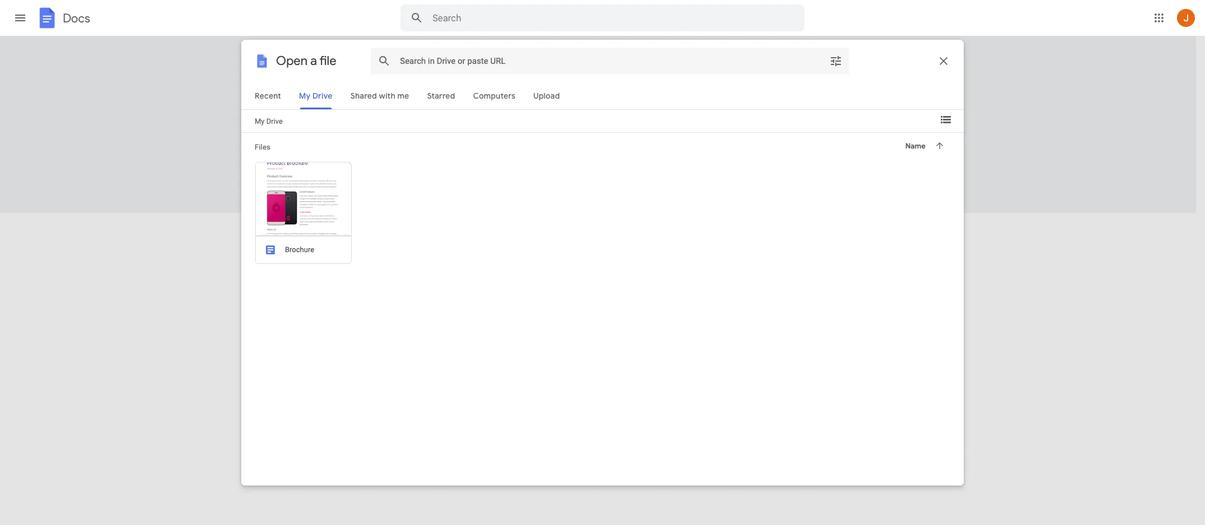 Task type: describe. For each thing, give the bounding box(es) containing it.
blank option
[[278, 70, 360, 197]]

a
[[305, 48, 310, 59]]

template gallery button
[[781, 43, 878, 63]]

brochure
[[315, 262, 350, 272]]

previous 7 days list box
[[272, 324, 315, 526]]

document
[[331, 48, 373, 59]]

blank
[[281, 179, 301, 189]]

main menu image
[[13, 11, 27, 25]]

Search bar text field
[[433, 13, 777, 24]]

brochure option
[[272, 254, 910, 526]]

blank list box
[[278, 67, 924, 214]]



Task type: locate. For each thing, give the bounding box(es) containing it.
template
[[789, 48, 824, 58]]

new
[[312, 48, 329, 59]]

start a new document
[[283, 48, 373, 59]]

gallery
[[826, 48, 852, 58]]

docs link
[[36, 7, 90, 31]]

option
[[370, 70, 452, 200], [461, 70, 543, 200], [553, 70, 635, 200], [644, 70, 726, 200], [736, 70, 818, 200], [827, 70, 909, 200], [272, 324, 315, 526]]

today
[[285, 226, 310, 237], [285, 231, 307, 241]]

template gallery
[[789, 48, 852, 58]]

start a new document heading
[[283, 36, 781, 72]]

today inside heading
[[285, 226, 310, 237]]

docs
[[63, 10, 90, 26]]

today heading
[[276, 213, 575, 249]]

search image
[[406, 7, 428, 29]]

start
[[283, 48, 303, 59]]

None search field
[[401, 4, 805, 31]]

1 today from the top
[[285, 226, 310, 237]]

2 today from the top
[[285, 231, 307, 241]]



Task type: vqa. For each thing, say whether or not it's contained in the screenshot.
DOCS
yes



